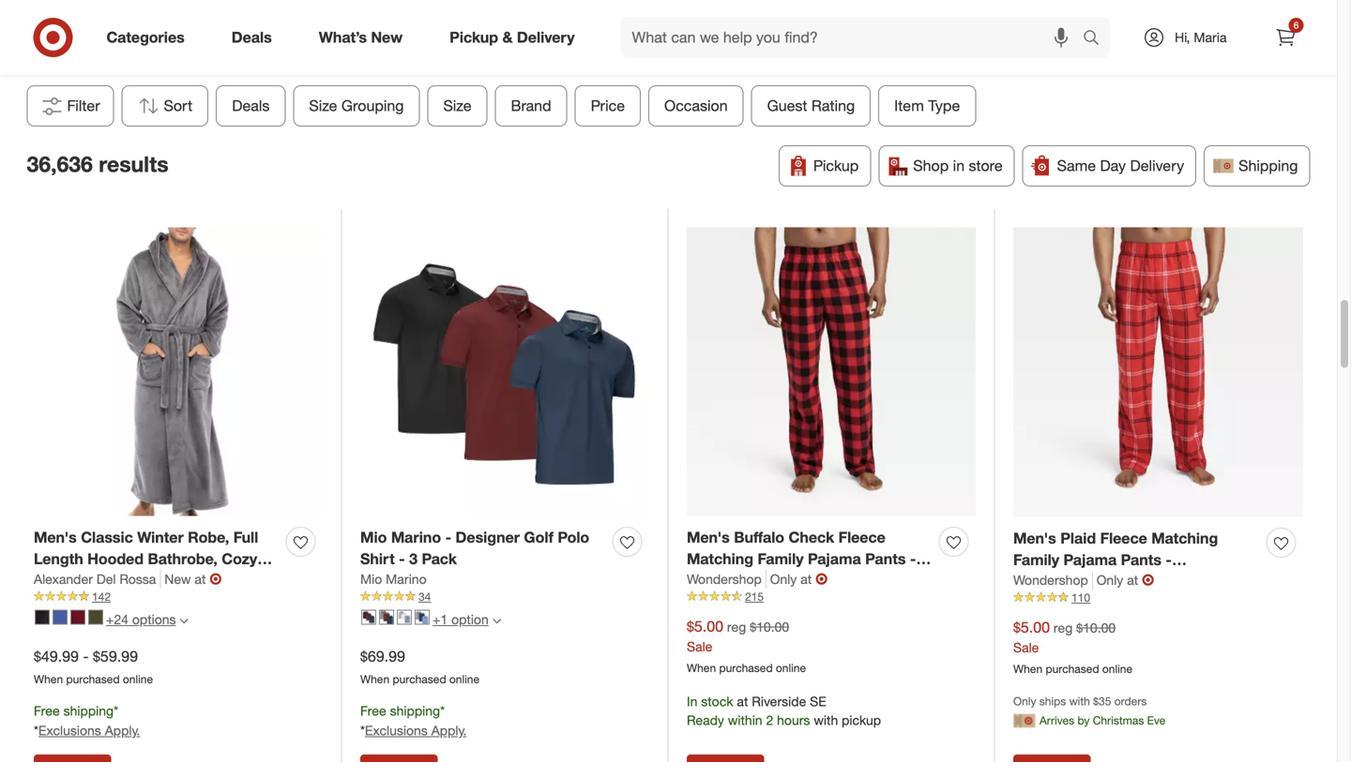 Task type: describe. For each thing, give the bounding box(es) containing it.
same day delivery
[[1057, 157, 1184, 175]]

alexander del rossa new at ¬
[[34, 570, 222, 589]]

item
[[894, 97, 924, 115]]

buffalo
[[734, 529, 784, 547]]

plaid
[[1060, 530, 1096, 548]]

¬ for family
[[1142, 571, 1154, 590]]

deals link
[[216, 17, 295, 58]]

burgundy image
[[70, 610, 85, 625]]

online up the riverside
[[776, 661, 806, 675]]

size button
[[427, 86, 488, 127]]

item type button
[[878, 86, 976, 127]]

occasion
[[664, 97, 728, 115]]

cozy
[[222, 550, 257, 569]]

110
[[1071, 591, 1090, 605]]

shipping
[[1238, 157, 1298, 175]]

online inside $49.99 - $59.99 when purchased online
[[123, 673, 153, 687]]

- inside men's buffalo check fleece matching family pajama pants - wondershop™ red
[[910, 550, 916, 569]]

ready
[[687, 713, 724, 729]]

brand
[[511, 97, 551, 115]]

wondershop™ inside men's buffalo check fleece matching family pajama pants - wondershop™ red
[[687, 572, 785, 590]]

sort button
[[122, 86, 209, 127]]

mio marino link
[[360, 570, 427, 589]]

pajama inside men's plaid fleece matching family pajama pants - wondershop™ red
[[1063, 551, 1117, 569]]

when up ships
[[1013, 662, 1042, 676]]

matching inside men's buffalo check fleece matching family pajama pants - wondershop™ red
[[687, 550, 753, 569]]

deals for deals 'button' in the left top of the page
[[232, 97, 270, 115]]

exclusions for when
[[365, 723, 428, 739]]

rossa
[[119, 571, 156, 588]]

wondershop only at ¬ for pajama
[[1013, 571, 1154, 590]]

$10.00 for wondershop™
[[750, 619, 789, 636]]

0 vertical spatial new
[[371, 28, 403, 47]]

exclusions apply. button for purchased
[[365, 722, 467, 741]]

results
[[99, 151, 168, 177]]

6 link
[[1265, 17, 1306, 58]]

exclusions for -
[[38, 723, 101, 739]]

pickup for pickup
[[813, 157, 859, 175]]

robe,
[[188, 529, 229, 547]]

christmas
[[1093, 714, 1144, 728]]

men's for men's buffalo check fleece matching family pajama pants - wondershop™ red
[[687, 529, 730, 547]]

wondershop link for matching
[[687, 570, 766, 589]]

all colors + 1 more colors element
[[492, 615, 501, 626]]

* down $69.99 when purchased online
[[440, 703, 445, 720]]

plush
[[34, 572, 74, 590]]

mio for mio marino
[[360, 571, 382, 588]]

wondershop only at ¬ for family
[[687, 570, 828, 589]]

denim blue,gray,white image
[[397, 610, 412, 625]]

142 link
[[34, 589, 323, 606]]

$49.99 - $59.99 when purchased online
[[34, 648, 153, 687]]

$35
[[1093, 695, 1111, 709]]

hooded
[[87, 550, 144, 569]]

fleece inside men's buffalo check fleece matching family pajama pants - wondershop™ red
[[838, 529, 885, 547]]

orders
[[1114, 695, 1147, 709]]

filter button
[[27, 86, 114, 127]]

men's classic winter robe, full length hooded bathrobe, cozy plush fleece link
[[34, 527, 279, 590]]

men's for men's plaid fleece matching family pajama pants - wondershop™ red
[[1013, 530, 1056, 548]]

$69.99 when purchased online
[[360, 648, 479, 687]]

rating
[[812, 97, 855, 115]]

options
[[132, 612, 176, 628]]

mio for mio marino - designer golf polo shirt - 3 pack
[[360, 529, 387, 547]]

purchased inside $49.99 - $59.99 when purchased online
[[66, 673, 120, 687]]

+24 options button
[[26, 605, 197, 635]]

215
[[745, 590, 764, 604]]

when inside $69.99 when purchased online
[[360, 673, 390, 687]]

size grouping
[[309, 97, 404, 115]]

what's new
[[319, 28, 403, 47]]

winter
[[137, 529, 184, 547]]

* down $49.99 at the left of the page
[[34, 723, 38, 739]]

What can we help you find? suggestions appear below search field
[[621, 17, 1088, 58]]

same
[[1057, 157, 1096, 175]]

$5.00 for men's plaid fleece matching family pajama pants - wondershop™ red
[[1013, 619, 1050, 637]]

&
[[502, 28, 513, 47]]

men's buffalo check fleece matching family pajama pants - wondershop™ red link
[[687, 527, 932, 590]]

size for size grouping
[[309, 97, 337, 115]]

search button
[[1074, 17, 1120, 62]]

pants inside men's buffalo check fleece matching family pajama pants - wondershop™ red
[[865, 550, 906, 569]]

- inside $49.99 - $59.99 when purchased online
[[83, 648, 89, 666]]

34
[[418, 590, 431, 604]]

only for red
[[1097, 572, 1123, 589]]

length
[[34, 550, 83, 569]]

+1
[[433, 612, 448, 628]]

categories
[[106, 28, 185, 47]]

red inside men's buffalo check fleece matching family pajama pants - wondershop™ red
[[789, 572, 818, 590]]

fleece inside men's plaid fleece matching family pajama pants - wondershop™ red
[[1100, 530, 1147, 548]]

215 link
[[687, 589, 976, 606]]

delivery for same day delivery
[[1130, 157, 1184, 175]]

ships
[[1039, 695, 1066, 709]]

men's buffalo check fleece matching family pajama pants - wondershop™ red
[[687, 529, 916, 590]]

shop in store button
[[878, 146, 1015, 187]]

arrives by christmas eve
[[1040, 714, 1165, 728]]

wondershop™ inside men's plaid fleece matching family pajama pants - wondershop™ red
[[1013, 573, 1111, 591]]

stock
[[701, 694, 733, 710]]

chive green image
[[88, 610, 103, 625]]

pants inside men's plaid fleece matching family pajama pants - wondershop™ red
[[1121, 551, 1161, 569]]

size grouping button
[[293, 86, 420, 127]]

marino for mio marino
[[386, 571, 427, 588]]

new inside alexander del rossa new at ¬
[[164, 571, 191, 588]]

matching inside men's plaid fleece matching family pajama pants - wondershop™ red
[[1151, 530, 1218, 548]]

family inside men's buffalo check fleece matching family pajama pants - wondershop™ red
[[758, 550, 804, 569]]

price button
[[575, 86, 641, 127]]

free for when
[[360, 703, 386, 720]]

option
[[451, 612, 489, 628]]

36,636
[[27, 151, 93, 177]]

alexander
[[34, 571, 93, 588]]

online up orders
[[1102, 662, 1132, 676]]

at inside in stock at  riverside se ready within 2 hours with pickup
[[737, 694, 748, 710]]

shop in store
[[913, 157, 1003, 175]]

grouping
[[342, 97, 404, 115]]

with inside in stock at  riverside se ready within 2 hours with pickup
[[814, 713, 838, 729]]

in stock at  riverside se ready within 2 hours with pickup
[[687, 694, 881, 729]]

free for -
[[34, 703, 60, 720]]

in
[[953, 157, 965, 175]]

wondershop for matching
[[687, 571, 762, 588]]

blue image
[[53, 610, 68, 625]]

2
[[766, 713, 773, 729]]

what's new link
[[303, 17, 426, 58]]

when up in
[[687, 661, 716, 675]]

at up 215 link
[[800, 571, 812, 588]]



Task type: vqa. For each thing, say whether or not it's contained in the screenshot.
all colors + 24 more colors image
yes



Task type: locate. For each thing, give the bounding box(es) containing it.
same day delivery button
[[1022, 146, 1196, 187]]

mio down shirt
[[360, 571, 382, 588]]

0 horizontal spatial wondershop
[[687, 571, 762, 588]]

1 vertical spatial delivery
[[1130, 157, 1184, 175]]

deals for "deals" link at the top left of page
[[231, 28, 272, 47]]

only down buffalo on the bottom right of the page
[[770, 571, 797, 588]]

online
[[776, 661, 806, 675], [1102, 662, 1132, 676], [123, 673, 153, 687], [449, 673, 479, 687]]

pajama down check
[[808, 550, 861, 569]]

1 horizontal spatial pickup
[[813, 157, 859, 175]]

only up seasonal shipping icon
[[1013, 695, 1036, 709]]

size left 'brand' at the left
[[443, 97, 472, 115]]

2 horizontal spatial ¬
[[1142, 571, 1154, 590]]

marino for mio marino - designer golf polo shirt - 3 pack
[[391, 529, 441, 547]]

men's up length
[[34, 529, 77, 547]]

size left grouping
[[309, 97, 337, 115]]

pickup & delivery
[[450, 28, 575, 47]]

only for wondershop™
[[770, 571, 797, 588]]

matching down buffalo on the bottom right of the page
[[687, 550, 753, 569]]

0 horizontal spatial ¬
[[210, 570, 222, 589]]

pajama inside men's buffalo check fleece matching family pajama pants - wondershop™ red
[[808, 550, 861, 569]]

wondershop link
[[687, 570, 766, 589], [1013, 571, 1093, 590]]

$49.99
[[34, 648, 79, 666]]

1 free from the left
[[34, 703, 60, 720]]

* down the $69.99 on the bottom left of the page
[[360, 723, 365, 739]]

exclusions down $69.99 when purchased online
[[365, 723, 428, 739]]

guest rating
[[767, 97, 855, 115]]

matching
[[1151, 530, 1218, 548], [687, 550, 753, 569]]

2 free from the left
[[360, 703, 386, 720]]

red down check
[[789, 572, 818, 590]]

marino up 3
[[391, 529, 441, 547]]

only ships with $35 orders
[[1013, 695, 1147, 709]]

+24
[[106, 612, 129, 628]]

0 horizontal spatial reg
[[727, 619, 746, 636]]

1 vertical spatial mio
[[360, 571, 382, 588]]

all colors + 24 more colors image
[[180, 617, 188, 626]]

sort
[[164, 97, 193, 115]]

arrives
[[1040, 714, 1074, 728]]

marino down 3
[[386, 571, 427, 588]]

del
[[96, 571, 116, 588]]

when down the $69.99 on the bottom left of the page
[[360, 673, 390, 687]]

sale up in
[[687, 639, 712, 655]]

1 apply. from the left
[[105, 723, 140, 739]]

purchased down $59.99
[[66, 673, 120, 687]]

2 shipping from the left
[[390, 703, 440, 720]]

free down the $69.99 on the bottom left of the page
[[360, 703, 386, 720]]

* down $49.99 - $59.99 when purchased online
[[114, 703, 118, 720]]

- up 215 link
[[910, 550, 916, 569]]

men's left plaid
[[1013, 530, 1056, 548]]

reg for matching
[[727, 619, 746, 636]]

apply. for purchased
[[431, 723, 467, 739]]

at up within
[[737, 694, 748, 710]]

wondershop for family
[[1013, 572, 1088, 589]]

item type
[[894, 97, 960, 115]]

apply. for $59.99
[[105, 723, 140, 739]]

black,burgundy,navy image
[[361, 610, 376, 625]]

exclusions apply. button down $69.99 when purchased online
[[365, 722, 467, 741]]

1 horizontal spatial free
[[360, 703, 386, 720]]

free down $49.99 at the left of the page
[[34, 703, 60, 720]]

purchased down the $69.99 on the bottom left of the page
[[393, 673, 446, 687]]

hi, maria
[[1175, 29, 1227, 46]]

all colors + 1 more colors image
[[492, 617, 501, 626]]

*
[[114, 703, 118, 720], [440, 703, 445, 720], [34, 723, 38, 739], [360, 723, 365, 739]]

apply. down $49.99 - $59.99 when purchased online
[[105, 723, 140, 739]]

eve
[[1147, 714, 1165, 728]]

when inside $49.99 - $59.99 when purchased online
[[34, 673, 63, 687]]

1 free shipping * * exclusions apply. from the left
[[34, 703, 140, 739]]

1 horizontal spatial family
[[1013, 551, 1059, 569]]

1 horizontal spatial sale
[[1013, 640, 1039, 656]]

0 horizontal spatial only
[[770, 571, 797, 588]]

1 mio from the top
[[360, 529, 387, 547]]

$10.00
[[750, 619, 789, 636], [1076, 620, 1116, 637]]

$5.00
[[687, 618, 723, 636], [1013, 619, 1050, 637]]

free shipping * * exclusions apply. for $59.99
[[34, 703, 140, 739]]

apply.
[[105, 723, 140, 739], [431, 723, 467, 739]]

wondershop only at ¬ up 215
[[687, 570, 828, 589]]

2 apply. from the left
[[431, 723, 467, 739]]

36,636 results
[[27, 151, 168, 177]]

0 horizontal spatial wondershop™
[[687, 572, 785, 590]]

men's plaid fleece matching family pajama pants - wondershop™ red
[[1013, 530, 1218, 591]]

sale for men's buffalo check fleece matching family pajama pants - wondershop™ red
[[687, 639, 712, 655]]

se
[[810, 694, 826, 710]]

men's left buffalo on the bottom right of the page
[[687, 529, 730, 547]]

pickup
[[450, 28, 498, 47], [813, 157, 859, 175]]

1 horizontal spatial matching
[[1151, 530, 1218, 548]]

at up "110" link
[[1127, 572, 1138, 589]]

0 vertical spatial with
[[1069, 695, 1090, 709]]

1 horizontal spatial reg
[[1054, 620, 1073, 637]]

free shipping * * exclusions apply. for purchased
[[360, 703, 467, 739]]

alexander del rossa link
[[34, 570, 161, 589]]

size inside 'button'
[[443, 97, 472, 115]]

polo
[[558, 529, 589, 547]]

mio inside mio marino - designer golf polo shirt - 3 pack
[[360, 529, 387, 547]]

check
[[789, 529, 834, 547]]

3
[[409, 550, 418, 569]]

shipping for $59.99
[[63, 703, 114, 720]]

in
[[687, 694, 697, 710]]

men's plaid fleece matching family pajama pants - wondershop™ red link
[[1013, 528, 1259, 591]]

mio marino - designer golf polo shirt - 3 pack
[[360, 529, 589, 569]]

purchased inside $69.99 when purchased online
[[393, 673, 446, 687]]

0 horizontal spatial wondershop link
[[687, 570, 766, 589]]

1 horizontal spatial size
[[443, 97, 472, 115]]

by
[[1077, 714, 1090, 728]]

fleece right check
[[838, 529, 885, 547]]

0 horizontal spatial free
[[34, 703, 60, 720]]

with down se
[[814, 713, 838, 729]]

sale up seasonal shipping icon
[[1013, 640, 1039, 656]]

sale
[[687, 639, 712, 655], [1013, 640, 1039, 656]]

wondershop up 215
[[687, 571, 762, 588]]

fleece right plaid
[[1100, 530, 1147, 548]]

marino inside mio marino - designer golf polo shirt - 3 pack
[[391, 529, 441, 547]]

pack
[[422, 550, 457, 569]]

delivery for pickup & delivery
[[517, 28, 575, 47]]

pickup down rating
[[813, 157, 859, 175]]

2 free shipping * * exclusions apply. from the left
[[360, 703, 467, 739]]

0 horizontal spatial apply.
[[105, 723, 140, 739]]

2 horizontal spatial men's
[[1013, 530, 1056, 548]]

seasonal shipping icon image
[[1013, 710, 1036, 733]]

delivery right &
[[517, 28, 575, 47]]

0 vertical spatial matching
[[1151, 530, 1218, 548]]

0 horizontal spatial shipping
[[63, 703, 114, 720]]

reg for family
[[1054, 620, 1073, 637]]

1 horizontal spatial ¬
[[815, 570, 828, 589]]

family
[[758, 550, 804, 569], [1013, 551, 1059, 569]]

0 horizontal spatial wondershop only at ¬
[[687, 570, 828, 589]]

exclusions apply. button for $59.99
[[38, 722, 140, 741]]

1 horizontal spatial pants
[[1121, 551, 1161, 569]]

1 vertical spatial new
[[164, 571, 191, 588]]

1 horizontal spatial apply.
[[431, 723, 467, 739]]

1 horizontal spatial $5.00
[[1013, 619, 1050, 637]]

0 horizontal spatial fleece
[[78, 572, 125, 590]]

1 horizontal spatial wondershop™
[[1013, 573, 1111, 591]]

only up "110" link
[[1097, 572, 1123, 589]]

1 horizontal spatial with
[[1069, 695, 1090, 709]]

at down the bathrobe,
[[195, 571, 206, 588]]

matching up "110" link
[[1151, 530, 1218, 548]]

0 horizontal spatial family
[[758, 550, 804, 569]]

0 horizontal spatial free shipping * * exclusions apply.
[[34, 703, 140, 739]]

1 horizontal spatial new
[[371, 28, 403, 47]]

0 horizontal spatial $5.00
[[687, 618, 723, 636]]

1 vertical spatial matching
[[687, 550, 753, 569]]

classic
[[81, 529, 133, 547]]

mio marino - designer golf polo shirt - 3 pack image
[[360, 228, 649, 517], [360, 228, 649, 517]]

0 horizontal spatial red
[[789, 572, 818, 590]]

new right what's at left top
[[371, 28, 403, 47]]

search
[[1074, 30, 1120, 48]]

pickup left &
[[450, 28, 498, 47]]

store
[[969, 157, 1003, 175]]

free shipping * * exclusions apply. down $69.99 when purchased online
[[360, 703, 467, 739]]

+24 options
[[106, 612, 176, 628]]

pickup button
[[779, 146, 871, 187]]

pajama
[[808, 550, 861, 569], [1063, 551, 1117, 569]]

riverside
[[752, 694, 806, 710]]

apply. down $69.99 when purchased online
[[431, 723, 467, 739]]

hours
[[777, 713, 810, 729]]

pants up "110" link
[[1121, 551, 1161, 569]]

when down $49.99 at the left of the page
[[34, 673, 63, 687]]

deals button
[[216, 86, 286, 127]]

- up pack
[[445, 529, 451, 547]]

1 vertical spatial marino
[[386, 571, 427, 588]]

0 horizontal spatial new
[[164, 571, 191, 588]]

0 horizontal spatial delivery
[[517, 28, 575, 47]]

110 link
[[1013, 590, 1303, 606]]

new up 142 link
[[164, 571, 191, 588]]

$5.00 for men's buffalo check fleece matching family pajama pants - wondershop™ red
[[687, 618, 723, 636]]

men's plaid fleece matching family pajama pants - wondershop™ red image
[[1013, 228, 1303, 518], [1013, 228, 1303, 518]]

men's classic winter robe, full length hooded bathrobe, cozy plush fleece
[[34, 529, 258, 590]]

shirt
[[360, 550, 395, 569]]

type
[[928, 97, 960, 115]]

1 horizontal spatial free shipping * * exclusions apply.
[[360, 703, 467, 739]]

1 horizontal spatial red
[[1116, 573, 1144, 591]]

mio marino - designer golf polo shirt - 3 pack link
[[360, 527, 605, 570]]

1 size from the left
[[309, 97, 337, 115]]

brand button
[[495, 86, 567, 127]]

+1 option button
[[353, 605, 509, 635]]

size for size
[[443, 97, 472, 115]]

deals inside 'button'
[[232, 97, 270, 115]]

0 horizontal spatial exclusions
[[38, 723, 101, 739]]

$5.00 reg $10.00 sale when purchased online down 215
[[687, 618, 806, 675]]

men's
[[34, 529, 77, 547], [687, 529, 730, 547], [1013, 530, 1056, 548]]

delivery inside button
[[1130, 157, 1184, 175]]

1 horizontal spatial wondershop only at ¬
[[1013, 571, 1154, 590]]

- up "110" link
[[1166, 551, 1172, 569]]

red inside men's plaid fleece matching family pajama pants - wondershop™ red
[[1116, 573, 1144, 591]]

exclusions down $49.99 - $59.99 when purchased online
[[38, 723, 101, 739]]

0 horizontal spatial pants
[[865, 550, 906, 569]]

reg down 215
[[727, 619, 746, 636]]

1 horizontal spatial exclusions apply. button
[[365, 722, 467, 741]]

1 vertical spatial pickup
[[813, 157, 859, 175]]

wondershop only at ¬ up 110
[[1013, 571, 1154, 590]]

men's inside men's buffalo check fleece matching family pajama pants - wondershop™ red
[[687, 529, 730, 547]]

0 horizontal spatial with
[[814, 713, 838, 729]]

men's inside men's plaid fleece matching family pajama pants - wondershop™ red
[[1013, 530, 1056, 548]]

with up by
[[1069, 695, 1090, 709]]

pickup
[[842, 713, 881, 729]]

- left $59.99
[[83, 648, 89, 666]]

pajama down plaid
[[1063, 551, 1117, 569]]

size
[[309, 97, 337, 115], [443, 97, 472, 115]]

wondershop up 110
[[1013, 572, 1088, 589]]

purchased up only ships with $35 orders
[[1046, 662, 1099, 676]]

0 horizontal spatial men's
[[34, 529, 77, 547]]

$10.00 down 215
[[750, 619, 789, 636]]

denim blue,navy,sky blue image
[[415, 610, 430, 625]]

exclusions apply. button down $49.99 - $59.99 when purchased online
[[38, 722, 140, 741]]

1 shipping from the left
[[63, 703, 114, 720]]

purchased up the stock
[[719, 661, 773, 675]]

0 vertical spatial mio
[[360, 529, 387, 547]]

what's
[[319, 28, 367, 47]]

1 horizontal spatial wondershop link
[[1013, 571, 1093, 590]]

fleece down hooded
[[78, 572, 125, 590]]

shipping for purchased
[[390, 703, 440, 720]]

wondershop link up 215
[[687, 570, 766, 589]]

$5.00 reg $10.00 sale when purchased online down 110
[[1013, 619, 1132, 676]]

0 horizontal spatial pajama
[[808, 550, 861, 569]]

¬
[[210, 570, 222, 589], [815, 570, 828, 589], [1142, 571, 1154, 590]]

wondershop™ down buffalo on the bottom right of the page
[[687, 572, 785, 590]]

red right 110
[[1116, 573, 1144, 591]]

1 horizontal spatial shipping
[[390, 703, 440, 720]]

reg
[[727, 619, 746, 636], [1054, 620, 1073, 637]]

with
[[1069, 695, 1090, 709], [814, 713, 838, 729]]

1 horizontal spatial $10.00
[[1076, 620, 1116, 637]]

deals down "deals" link at the top left of page
[[232, 97, 270, 115]]

online inside $69.99 when purchased online
[[449, 673, 479, 687]]

1 horizontal spatial delivery
[[1130, 157, 1184, 175]]

bathrobe,
[[148, 550, 217, 569]]

men's buffalo check fleece matching family pajama pants - wondershop™ red image
[[687, 228, 976, 517], [687, 228, 976, 517]]

designer
[[456, 529, 520, 547]]

mio up shirt
[[360, 529, 387, 547]]

deals
[[231, 28, 272, 47], [232, 97, 270, 115]]

- left 3
[[399, 550, 405, 569]]

$10.00 for red
[[1076, 620, 1116, 637]]

size inside button
[[309, 97, 337, 115]]

¬ for matching
[[815, 570, 828, 589]]

shipping down $69.99 when purchased online
[[390, 703, 440, 720]]

$5.00 reg $10.00 sale when purchased online for red
[[1013, 619, 1132, 676]]

0 horizontal spatial exclusions apply. button
[[38, 722, 140, 741]]

0 horizontal spatial $10.00
[[750, 619, 789, 636]]

guest rating button
[[751, 86, 871, 127]]

142
[[92, 590, 111, 604]]

men's classic winter robe, full length hooded bathrobe, cozy plush fleece image
[[34, 228, 323, 517], [34, 228, 323, 517]]

wondershop link up 110
[[1013, 571, 1093, 590]]

0 vertical spatial pickup
[[450, 28, 498, 47]]

$5.00 reg $10.00 sale when purchased online for wondershop™
[[687, 618, 806, 675]]

1 exclusions apply. button from the left
[[38, 722, 140, 741]]

-
[[445, 529, 451, 547], [399, 550, 405, 569], [910, 550, 916, 569], [1166, 551, 1172, 569], [83, 648, 89, 666]]

1 horizontal spatial only
[[1013, 695, 1036, 709]]

delivery right day
[[1130, 157, 1184, 175]]

free shipping * * exclusions apply. down $49.99 - $59.99 when purchased online
[[34, 703, 140, 739]]

wondershop link for family
[[1013, 571, 1093, 590]]

deals up deals 'button' in the left top of the page
[[231, 28, 272, 47]]

2 horizontal spatial only
[[1097, 572, 1123, 589]]

$5.00 up the stock
[[687, 618, 723, 636]]

men's inside men's classic winter robe, full length hooded bathrobe, cozy plush fleece
[[34, 529, 77, 547]]

1 exclusions from the left
[[38, 723, 101, 739]]

1 vertical spatial with
[[814, 713, 838, 729]]

hi,
[[1175, 29, 1190, 46]]

1 horizontal spatial exclusions
[[365, 723, 428, 739]]

1 horizontal spatial men's
[[687, 529, 730, 547]]

reg down 110
[[1054, 620, 1073, 637]]

online down $59.99
[[123, 673, 153, 687]]

1 horizontal spatial pajama
[[1063, 551, 1117, 569]]

0 horizontal spatial matching
[[687, 550, 753, 569]]

0 vertical spatial deals
[[231, 28, 272, 47]]

occasion button
[[648, 86, 744, 127]]

0 horizontal spatial pickup
[[450, 28, 498, 47]]

$10.00 down 110
[[1076, 620, 1116, 637]]

¬ up 215 link
[[815, 570, 828, 589]]

sale for men's plaid fleece matching family pajama pants - wondershop™ red
[[1013, 640, 1039, 656]]

pants up 215 link
[[865, 550, 906, 569]]

men's for men's classic winter robe, full length hooded bathrobe, cozy plush fleece
[[34, 529, 77, 547]]

within
[[728, 713, 762, 729]]

$5.00 up ships
[[1013, 619, 1050, 637]]

dark gray,burgundy,navy image
[[379, 610, 394, 625]]

- inside men's plaid fleece matching family pajama pants - wondershop™ red
[[1166, 551, 1172, 569]]

1 horizontal spatial fleece
[[838, 529, 885, 547]]

1 horizontal spatial wondershop
[[1013, 572, 1088, 589]]

fleece inside men's classic winter robe, full length hooded bathrobe, cozy plush fleece
[[78, 572, 125, 590]]

$69.99
[[360, 648, 405, 666]]

pickup for pickup & delivery
[[450, 28, 498, 47]]

guest
[[767, 97, 807, 115]]

at inside alexander del rossa new at ¬
[[195, 571, 206, 588]]

2 exclusions apply. button from the left
[[365, 722, 467, 741]]

¬ up "110" link
[[1142, 571, 1154, 590]]

wondershop™ down plaid
[[1013, 573, 1111, 591]]

family inside men's plaid fleece matching family pajama pants - wondershop™ red
[[1013, 551, 1059, 569]]

2 horizontal spatial fleece
[[1100, 530, 1147, 548]]

pickup inside button
[[813, 157, 859, 175]]

0 horizontal spatial sale
[[687, 639, 712, 655]]

2 size from the left
[[443, 97, 472, 115]]

shipping down $49.99 - $59.99 when purchased online
[[63, 703, 114, 720]]

2 mio from the top
[[360, 571, 382, 588]]

¬ down cozy
[[210, 570, 222, 589]]

1 vertical spatial deals
[[232, 97, 270, 115]]

0 vertical spatial marino
[[391, 529, 441, 547]]

0 horizontal spatial $5.00 reg $10.00 sale when purchased online
[[687, 618, 806, 675]]

shipping
[[63, 703, 114, 720], [390, 703, 440, 720]]

+1 option
[[433, 612, 489, 628]]

drive up starbucks image
[[106, 0, 1231, 70]]

0 horizontal spatial size
[[309, 97, 337, 115]]

1 horizontal spatial $5.00 reg $10.00 sale when purchased online
[[1013, 619, 1132, 676]]

online down +1 option
[[449, 673, 479, 687]]

black image
[[35, 610, 50, 625]]

free shipping * * exclusions apply.
[[34, 703, 140, 739], [360, 703, 467, 739]]

all colors + 24 more colors element
[[180, 615, 188, 626]]

0 vertical spatial delivery
[[517, 28, 575, 47]]

2 exclusions from the left
[[365, 723, 428, 739]]

34 link
[[360, 589, 649, 606]]



